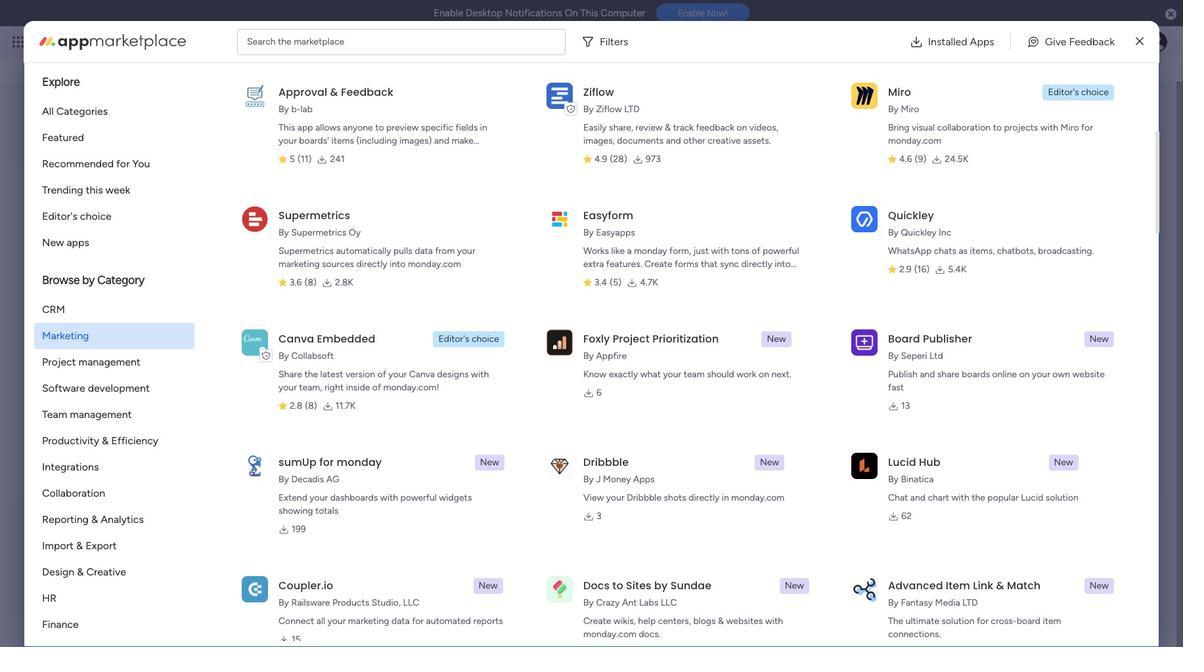 Task type: vqa. For each thing, say whether or not it's contained in the screenshot.
9
no



Task type: locate. For each thing, give the bounding box(es) containing it.
canva inside share the latest version of your canva designs with your team, right inside of monday.com!
[[409, 369, 435, 380]]

boards,
[[157, 58, 192, 71]]

ziflow
[[583, 85, 614, 100], [596, 104, 622, 115]]

0 horizontal spatial project
[[42, 356, 76, 369]]

into down pulls
[[390, 259, 406, 270]]

0 vertical spatial editor's choice
[[1048, 87, 1109, 98]]

close my workspaces image
[[42, 495, 58, 511]]

2 horizontal spatial on
[[1019, 369, 1030, 380]]

app logo image for automated
[[242, 577, 268, 603]]

& right approval
[[330, 85, 338, 100]]

2 vertical spatial the
[[972, 493, 985, 504]]

apps up v2 user feedback icon at the right of the page
[[970, 35, 994, 48]]

monday up ag
[[337, 455, 382, 470]]

1 horizontal spatial ltd
[[962, 598, 978, 609]]

your down apps marketplace image
[[99, 58, 121, 71]]

v2 bolt switch image
[[1066, 51, 1074, 65]]

docs to sites by sundae
[[583, 579, 712, 594]]

2 horizontal spatial main
[[380, 264, 399, 275]]

give inside button
[[1045, 35, 1067, 48]]

your up updates
[[279, 135, 297, 146]]

app logo image for marketing
[[242, 206, 268, 232]]

efficiency
[[111, 435, 158, 447]]

1 vertical spatial in
[[722, 493, 729, 504]]

1 > from the left
[[154, 264, 159, 275]]

dribbble
[[583, 455, 629, 470], [627, 493, 662, 504]]

2 vertical spatial supermetrics
[[279, 246, 334, 257]]

0 vertical spatial create
[[645, 259, 672, 270]]

0 horizontal spatial workspaces
[[80, 496, 145, 510]]

by seperi ltd
[[888, 351, 943, 362]]

with right designs at the left
[[471, 369, 489, 380]]

fantasy
[[901, 598, 933, 609]]

(8)
[[304, 277, 317, 288], [305, 401, 317, 412]]

1 vertical spatial choice
[[80, 210, 112, 223]]

1 horizontal spatial create
[[645, 259, 672, 270]]

feedback
[[1069, 35, 1115, 48], [341, 85, 393, 100]]

right
[[324, 382, 344, 394]]

new for docs
[[785, 581, 804, 592]]

1 vertical spatial dribbble
[[627, 493, 662, 504]]

powerful left widgets
[[400, 493, 437, 504]]

docs
[[583, 579, 610, 594]]

choice up roy mann nov 7
[[472, 334, 499, 345]]

0 vertical spatial search
[[247, 36, 276, 47]]

0 vertical spatial quickley
[[888, 208, 934, 223]]

your right from
[[457, 246, 475, 257]]

main workspace
[[104, 535, 190, 550]]

miro inside bring visual collaboration to projects with miro for monday.com
[[1061, 122, 1079, 133]]

0 horizontal spatial marketing
[[279, 259, 320, 270]]

app logo image left by binatica
[[851, 453, 878, 479]]

ltd down advanced item link & match
[[962, 598, 978, 609]]

with right dashboards at the left bottom of page
[[380, 493, 398, 504]]

1 vertical spatial (8)
[[305, 401, 317, 412]]

roy mann image
[[73, 360, 99, 386]]

0 horizontal spatial apps
[[633, 474, 655, 485]]

& left the efficiency
[[102, 435, 109, 447]]

in right fields
[[480, 122, 487, 133]]

0 horizontal spatial directly
[[356, 259, 387, 270]]

ltd inside ziflow by ziflow ltd
[[624, 104, 640, 115]]

0 horizontal spatial editor's choice
[[42, 210, 112, 223]]

2 component image from the left
[[276, 262, 288, 274]]

0 horizontal spatial solution
[[942, 616, 975, 627]]

2 horizontal spatial directly
[[741, 259, 772, 270]]

1 horizontal spatial editor's choice
[[438, 334, 499, 345]]

app
[[297, 122, 313, 133]]

llc up centers,
[[661, 598, 677, 609]]

wikis,
[[614, 616, 636, 627]]

app logo image down invite your teammates and start collaborating
[[242, 453, 268, 479]]

help
[[638, 616, 656, 627]]

productivity
[[42, 435, 99, 447]]

by up labs
[[654, 579, 668, 594]]

0 vertical spatial data
[[415, 246, 433, 257]]

main down pulls
[[380, 264, 399, 275]]

app logo image for websites
[[547, 577, 573, 603]]

all
[[42, 105, 54, 118]]

1 horizontal spatial into
[[775, 259, 791, 270]]

this
[[580, 7, 598, 19], [279, 122, 295, 133]]

dapulse x slim image
[[1136, 34, 1144, 50]]

dapulse close image
[[1165, 8, 1177, 21]]

marketing for marketing plan
[[295, 242, 345, 255]]

0 vertical spatial choice
[[1081, 87, 1109, 98]]

by up bring
[[888, 104, 899, 115]]

hub
[[919, 455, 941, 470]]

2 horizontal spatial monday
[[634, 246, 667, 257]]

visual
[[912, 122, 935, 133]]

ltd
[[624, 104, 640, 115], [962, 598, 978, 609]]

your down money
[[606, 493, 625, 504]]

and inside publish and share boards online on your own website fast
[[920, 369, 935, 380]]

0 vertical spatial canva
[[279, 332, 314, 347]]

0 vertical spatial apps
[[970, 35, 994, 48]]

centers,
[[658, 616, 691, 627]]

1 component image from the left
[[58, 262, 70, 274]]

supermetrics inside supermetrics automatically pulls data from your marketing sources directly into monday.com
[[279, 246, 334, 257]]

supermetrics automatically pulls data from your marketing sources directly into monday.com
[[279, 246, 475, 270]]

by
[[279, 104, 289, 115], [583, 104, 594, 115], [888, 104, 899, 115], [279, 227, 289, 238], [583, 227, 594, 238], [888, 227, 899, 238], [279, 351, 289, 362], [583, 351, 594, 362], [888, 351, 899, 362], [279, 474, 289, 485], [583, 474, 594, 485], [888, 474, 899, 485], [279, 598, 289, 609], [583, 598, 594, 609], [888, 598, 899, 609]]

make
[[452, 135, 474, 146]]

m
[[73, 540, 86, 559]]

foxly
[[583, 332, 610, 347]]

to up "crazy"
[[612, 579, 623, 594]]

notifications
[[505, 7, 562, 19]]

ltd for by
[[962, 598, 978, 609]]

feedback up creative
[[696, 122, 734, 133]]

1 vertical spatial editor's choice
[[42, 210, 112, 223]]

choice for miro
[[1081, 87, 1109, 98]]

0 horizontal spatial on
[[737, 122, 747, 133]]

1 vertical spatial supermetrics
[[291, 227, 346, 238]]

marketing inside quick search results list box
[[295, 242, 345, 255]]

project up software on the bottom of the page
[[42, 356, 76, 369]]

1 horizontal spatial by
[[654, 579, 668, 594]]

by fantasy media ltd
[[888, 598, 978, 609]]

just
[[693, 246, 709, 257]]

explore inside button
[[1009, 251, 1044, 263]]

1 vertical spatial feedback
[[696, 122, 734, 133]]

your up totals
[[310, 493, 328, 504]]

1 vertical spatial the
[[304, 369, 318, 380]]

apps image
[[1039, 35, 1052, 49]]

app logo image for specific
[[242, 83, 268, 109]]

the inside share the latest version of your canva designs with your team, right inside of monday.com!
[[304, 369, 318, 380]]

and down track
[[666, 135, 681, 146]]

1 vertical spatial feedback
[[341, 85, 393, 100]]

roy mann nov 7
[[107, 359, 891, 379]]

1 vertical spatial search
[[1107, 52, 1140, 64]]

0 horizontal spatial this
[[279, 122, 295, 133]]

llc for docs to sites by sundae
[[661, 598, 677, 609]]

component image down "private board" image
[[58, 262, 70, 274]]

easyapps
[[596, 227, 635, 238]]

a
[[627, 246, 632, 257]]

your inside supermetrics automatically pulls data from your marketing sources directly into monday.com
[[457, 246, 475, 257]]

1 llc from the left
[[403, 598, 419, 609]]

(8) right 2.8
[[305, 401, 317, 412]]

by up works
[[583, 227, 594, 238]]

and left start at the bottom
[[250, 425, 267, 438]]

0 horizontal spatial marketing
[[42, 330, 89, 342]]

choice for canva embedded
[[472, 334, 499, 345]]

app logo image left b-
[[242, 83, 268, 109]]

this right on
[[580, 7, 598, 19]]

2 horizontal spatial choice
[[1081, 87, 1109, 98]]

0 vertical spatial (8)
[[304, 277, 317, 288]]

workspace for marketing plan
[[402, 264, 446, 275]]

2 work management > main workspace from the left
[[293, 264, 446, 275]]

data down studio, on the bottom of the page
[[391, 616, 410, 627]]

directly inside works like a monday form, just with tons of powerful extra features. create forms that sync directly into monday, within seconds.
[[741, 259, 772, 270]]

4.9 (28)
[[595, 154, 627, 165]]

0 horizontal spatial >
[[154, 264, 159, 275]]

desktop
[[466, 7, 503, 19]]

the for search
[[278, 36, 291, 47]]

choice
[[1081, 87, 1109, 98], [80, 210, 112, 223], [472, 334, 499, 345]]

data right pulls
[[415, 246, 433, 257]]

link
[[973, 579, 993, 594]]

workspace down pulls
[[402, 264, 446, 275]]

give feedback
[[1045, 35, 1115, 48]]

in inside this app allows anyone to preview specific fields in your boards' items (including images) and make updates accordingly.
[[480, 122, 487, 133]]

supermetrics for supermetrics automatically pulls data from your marketing sources directly into monday.com
[[279, 246, 334, 257]]

editor's for miro
[[1048, 87, 1079, 98]]

enable for enable desktop notifications on this computer
[[434, 7, 463, 19]]

data
[[415, 246, 433, 257], [391, 616, 410, 627]]

4.9
[[595, 154, 607, 165]]

know exactly what your team should work on next.
[[583, 369, 791, 380]]

installed apps
[[928, 35, 994, 48]]

ltd up share,
[[624, 104, 640, 115]]

app logo image left easyform
[[547, 206, 573, 232]]

by left j
[[583, 474, 594, 485]]

for inside the ultimate solution for cross-board item connections.
[[977, 616, 989, 627]]

1 vertical spatial this
[[279, 122, 295, 133]]

& right link
[[996, 579, 1004, 594]]

1 vertical spatial create
[[583, 616, 611, 627]]

directly right shots
[[689, 493, 720, 504]]

marketing up 3.6
[[279, 259, 320, 270]]

editor's choice down v2 bolt switch icon
[[1048, 87, 1109, 98]]

1 horizontal spatial canva
[[409, 369, 435, 380]]

0 horizontal spatial to
[[375, 122, 384, 133]]

(8) right 3.6
[[304, 277, 317, 288]]

your left own in the bottom right of the page
[[1032, 369, 1050, 380]]

your up monday.com!
[[388, 369, 407, 380]]

1 horizontal spatial work management > main workspace
[[293, 264, 446, 275]]

0 horizontal spatial llc
[[403, 598, 419, 609]]

1 work management > main workspace from the left
[[75, 264, 228, 275]]

this left app
[[279, 122, 295, 133]]

component image
[[58, 262, 70, 274], [276, 262, 288, 274]]

create wikis, help centers, blogs & websites with monday.com docs.
[[583, 616, 783, 641]]

data inside supermetrics automatically pulls data from your marketing sources directly into monday.com
[[415, 246, 433, 257]]

see
[[230, 36, 245, 47]]

0 horizontal spatial feedback
[[341, 85, 393, 100]]

2 vertical spatial choice
[[472, 334, 499, 345]]

2 > from the left
[[372, 264, 377, 275]]

enable for enable now!
[[678, 8, 705, 19]]

create inside create wikis, help centers, blogs & websites with monday.com docs.
[[583, 616, 611, 627]]

199
[[292, 524, 306, 535]]

and inside the easily share, review & track feedback on videos, images, documents and other creative assets.
[[666, 135, 681, 146]]

b-
[[291, 104, 300, 115]]

assets.
[[743, 135, 771, 146]]

analytics
[[101, 514, 144, 526]]

invite your teammates and start collaborating
[[141, 425, 357, 438]]

miro right projects
[[1061, 122, 1079, 133]]

explore for explore templates
[[1009, 251, 1044, 263]]

sources
[[322, 259, 354, 270]]

dribbble left shots
[[627, 493, 662, 504]]

tons
[[731, 246, 749, 257]]

1 horizontal spatial component image
[[276, 262, 288, 274]]

workspace for notes
[[184, 264, 228, 275]]

by right browse
[[82, 273, 95, 288]]

items
[[331, 135, 354, 146]]

workspaces down plans
[[243, 58, 299, 71]]

app logo image left the supermetrics by supermetrics oy
[[242, 206, 268, 232]]

1 horizontal spatial in
[[722, 493, 729, 504]]

1 horizontal spatial >
[[372, 264, 377, 275]]

board publisher
[[888, 332, 972, 347]]

search inside button
[[1107, 52, 1140, 64]]

feedback up quick
[[1069, 35, 1115, 48]]

notifications image
[[953, 35, 966, 49]]

bring
[[888, 122, 910, 133]]

explore templates
[[1009, 251, 1094, 263]]

workspace image
[[64, 534, 95, 566]]

into inside works like a monday form, just with tons of powerful extra features. create forms that sync directly into monday, within seconds.
[[775, 259, 791, 270]]

miro up bring
[[901, 104, 919, 115]]

by inside easyform by easyapps
[[583, 227, 594, 238]]

1 vertical spatial monday
[[634, 246, 667, 257]]

feedback inside approval & feedback by b-lab
[[341, 85, 393, 100]]

1 vertical spatial solution
[[942, 616, 975, 627]]

app logo image
[[242, 83, 268, 109], [547, 83, 573, 109], [851, 83, 878, 109], [242, 206, 268, 232], [547, 206, 573, 232], [851, 206, 878, 232], [242, 330, 268, 356], [547, 330, 573, 356], [851, 330, 878, 356], [242, 453, 268, 479], [547, 453, 573, 479], [851, 453, 878, 479], [242, 577, 268, 603], [547, 577, 573, 603], [851, 577, 878, 603]]

ltd for ziflow
[[624, 104, 640, 115]]

editor's down v2 bolt switch icon
[[1048, 87, 1079, 98]]

plan
[[347, 242, 368, 255]]

2 into from the left
[[775, 259, 791, 270]]

explore
[[42, 75, 80, 89], [1009, 251, 1044, 263]]

search right see
[[247, 36, 276, 47]]

main for marketing plan
[[380, 264, 399, 275]]

0 vertical spatial of
[[752, 246, 760, 257]]

canva up monday.com!
[[409, 369, 435, 380]]

app logo image for lucid
[[851, 453, 878, 479]]

search down help icon
[[1107, 52, 1140, 64]]

by j money apps
[[583, 474, 655, 485]]

editor's choice up apps
[[42, 210, 112, 223]]

reporting & analytics
[[42, 514, 144, 526]]

connect all your marketing data for automated reports
[[279, 616, 503, 627]]

app logo image for monday.com
[[547, 453, 573, 479]]

monday.com inside supermetrics automatically pulls data from your marketing sources directly into monday.com
[[408, 259, 461, 270]]

0 vertical spatial by
[[82, 273, 95, 288]]

by inside approval & feedback by b-lab
[[279, 104, 289, 115]]

by inside the supermetrics by supermetrics oy
[[279, 227, 289, 238]]

with right projects
[[1040, 122, 1058, 133]]

in
[[480, 122, 487, 133], [722, 493, 729, 504]]

0 horizontal spatial search
[[247, 36, 276, 47]]

0 vertical spatial explore
[[42, 75, 80, 89]]

installed
[[928, 35, 967, 48]]

by binatica
[[888, 474, 934, 485]]

quick
[[1077, 52, 1105, 64]]

marketing down studio, on the bottom of the page
[[348, 616, 389, 627]]

workspace down analytics
[[133, 535, 190, 550]]

by inside ziflow by ziflow ltd
[[583, 104, 594, 115]]

app logo image left j
[[547, 453, 573, 479]]

1 horizontal spatial apps
[[970, 35, 994, 48]]

seconds.
[[648, 272, 685, 283]]

1 horizontal spatial feedback
[[1069, 35, 1115, 48]]

1 horizontal spatial llc
[[661, 598, 677, 609]]

new for foxly
[[767, 334, 786, 345]]

into right sync
[[775, 259, 791, 270]]

by up public board icon
[[279, 227, 289, 238]]

money
[[603, 474, 631, 485]]

on inside the easily share, review & track feedback on videos, images, documents and other creative assets.
[[737, 122, 747, 133]]

productivity & efficiency
[[42, 435, 158, 447]]

easyform
[[583, 208, 633, 223]]

0 vertical spatial solution
[[1046, 493, 1079, 504]]

create up seconds.
[[645, 259, 672, 270]]

to left projects
[[993, 122, 1002, 133]]

1 horizontal spatial choice
[[472, 334, 499, 345]]

enable inside button
[[678, 8, 705, 19]]

shots
[[664, 493, 686, 504]]

app logo image up nov
[[851, 330, 878, 356]]

1 horizontal spatial search
[[1107, 52, 1140, 64]]

management up "2.8k"
[[315, 264, 369, 275]]

component image down public board icon
[[276, 262, 288, 274]]

websites
[[726, 616, 763, 627]]

editor's choice up designs at the left
[[438, 334, 499, 345]]

work up the 3.6 (8)
[[293, 264, 313, 275]]

0 horizontal spatial explore
[[42, 75, 80, 89]]

give feedback link
[[1016, 29, 1125, 55]]

give for give feedback
[[1045, 35, 1067, 48]]

with inside create wikis, help centers, blogs & websites with monday.com docs.
[[765, 616, 783, 627]]

app logo image for with
[[547, 206, 573, 232]]

1 into from the left
[[390, 259, 406, 270]]

(5)
[[610, 277, 622, 288]]

studio,
[[372, 598, 401, 609]]

by up 'whatsapp'
[[888, 227, 899, 238]]

the for share
[[304, 369, 318, 380]]

directly down the automatically
[[356, 259, 387, 270]]

invite
[[141, 425, 168, 438]]

0 vertical spatial powerful
[[763, 246, 799, 257]]

by up share
[[279, 351, 289, 362]]

powerful inside works like a monday form, just with tons of powerful extra features. create forms that sync directly into monday, within seconds.
[[763, 246, 799, 257]]

1 vertical spatial miro
[[901, 104, 919, 115]]

with inside extend your dashboards with powerful widgets showing totals
[[380, 493, 398, 504]]

create down "crazy"
[[583, 616, 611, 627]]

6
[[597, 388, 602, 399]]

llc for coupler.io
[[403, 598, 419, 609]]

2.9 (16)
[[899, 264, 930, 275]]

help image
[[1100, 35, 1113, 49]]

1 horizontal spatial powerful
[[763, 246, 799, 257]]

1 horizontal spatial enable
[[678, 8, 705, 19]]

collaboration
[[937, 122, 991, 133]]

quickly
[[26, 58, 62, 71]]

2 llc from the left
[[661, 598, 677, 609]]

work up recent
[[106, 34, 130, 49]]

2 horizontal spatial editor's choice
[[1048, 87, 1109, 98]]

editor's for canva embedded
[[438, 334, 469, 345]]

work management > main workspace for marketing plan
[[293, 264, 446, 275]]

1 horizontal spatial data
[[415, 246, 433, 257]]

with inside works like a monday form, just with tons of powerful extra features. create forms that sync directly into monday, within seconds.
[[711, 246, 729, 257]]

1 vertical spatial apps
[[633, 474, 655, 485]]

learn how monday.com works
[[1005, 346, 1130, 357]]

new for board
[[1090, 334, 1109, 345]]

feedback down invite members icon at right
[[1002, 52, 1043, 64]]

1 vertical spatial ltd
[[962, 598, 978, 609]]

0 horizontal spatial enable
[[434, 7, 463, 19]]

monday inside works like a monday form, just with tons of powerful extra features. create forms that sync directly into monday, within seconds.
[[634, 246, 667, 257]]

directly down tons
[[741, 259, 772, 270]]

ziflow up share,
[[596, 104, 622, 115]]

chat and chart with the popular lucid solution
[[888, 493, 1079, 504]]

app logo image left by miro
[[851, 83, 878, 109]]

this inside this app allows anyone to preview specific fields in your boards' items (including images) and make updates accordingly.
[[279, 122, 295, 133]]

> down the automatically
[[372, 264, 377, 275]]

1 horizontal spatial monday
[[337, 455, 382, 470]]

dribbble up j
[[583, 455, 629, 470]]

0 vertical spatial give
[[1045, 35, 1067, 48]]

app logo image left foxly
[[547, 330, 573, 356]]

the right plans
[[278, 36, 291, 47]]

0 horizontal spatial component image
[[58, 262, 70, 274]]

templates image image
[[965, 104, 1138, 194]]

templates
[[1047, 251, 1094, 263]]

the left popular
[[972, 493, 985, 504]]

> for notes
[[154, 264, 159, 275]]

marketing inside supermetrics automatically pulls data from your marketing sources directly into monday.com
[[279, 259, 320, 270]]

what
[[640, 369, 661, 380]]

0 horizontal spatial data
[[391, 616, 410, 627]]

0 horizontal spatial create
[[583, 616, 611, 627]]

feedback inside give feedback button
[[1069, 35, 1115, 48]]

quick search results list box
[[42, 125, 922, 299]]

0 horizontal spatial the
[[278, 36, 291, 47]]

app logo image for miro
[[851, 83, 878, 109]]



Task type: describe. For each thing, give the bounding box(es) containing it.
forms
[[675, 259, 699, 270]]

1 horizontal spatial project
[[613, 332, 650, 347]]

work right "should"
[[737, 369, 757, 380]]

advanced item link & match
[[888, 579, 1041, 594]]

5 (11)
[[290, 154, 312, 165]]

whatsapp
[[888, 246, 932, 257]]

features.
[[606, 259, 642, 270]]

1 horizontal spatial directly
[[689, 493, 720, 504]]

1 vertical spatial workspaces
[[80, 496, 145, 510]]

to inside bring visual collaboration to projects with miro for monday.com
[[993, 122, 1002, 133]]

this app allows anyone to preview specific fields in your boards' items (including images) and make updates accordingly.
[[279, 122, 487, 160]]

marketing for marketing
[[42, 330, 89, 342]]

v2 user feedback image
[[964, 51, 974, 66]]

with right chart
[[951, 493, 969, 504]]

sync
[[720, 259, 739, 270]]

1 vertical spatial marketing
[[348, 616, 389, 627]]

0 horizontal spatial monday
[[58, 34, 104, 49]]

cross-
[[991, 616, 1017, 627]]

new for lucid
[[1054, 457, 1073, 468]]

see plans button
[[212, 32, 275, 52]]

crm
[[42, 304, 65, 316]]

explore for explore
[[42, 75, 80, 89]]

app logo image left quickley by quickley inc
[[851, 206, 878, 232]]

& inside the easily share, review & track feedback on videos, images, documents and other creative assets.
[[665, 122, 671, 133]]

apps inside 'button'
[[970, 35, 994, 48]]

by up 7
[[888, 351, 899, 362]]

and down see
[[223, 58, 240, 71]]

0 horizontal spatial lucid
[[888, 455, 916, 470]]

your down share
[[279, 382, 297, 394]]

by up the the
[[888, 598, 899, 609]]

fields
[[456, 122, 478, 133]]

sites
[[626, 579, 652, 594]]

11.7k
[[336, 401, 356, 412]]

work down notes
[[75, 264, 95, 275]]

& inside create wikis, help centers, blogs & websites with monday.com docs.
[[718, 616, 724, 627]]

approval & feedback by b-lab
[[279, 85, 393, 115]]

& right design
[[77, 566, 84, 579]]

by decadis ag
[[279, 474, 339, 485]]

foxly project prioritization
[[583, 332, 719, 347]]

& down "my workspaces"
[[91, 514, 98, 526]]

getting started element
[[953, 318, 1150, 371]]

editor's choice for miro
[[1048, 87, 1109, 98]]

recommended
[[42, 158, 114, 170]]

0 vertical spatial this
[[580, 7, 598, 19]]

automated
[[426, 616, 471, 627]]

easyform by easyapps
[[583, 208, 635, 238]]

& left "export"
[[76, 540, 83, 552]]

work management > main workspace for notes
[[75, 264, 228, 275]]

select product image
[[12, 35, 25, 49]]

2.8k
[[335, 277, 353, 288]]

works
[[1105, 346, 1130, 357]]

by inside quickley by quickley inc
[[888, 227, 899, 238]]

monday.com inside create wikis, help centers, blogs & websites with monday.com docs.
[[583, 629, 637, 641]]

collabsoft
[[291, 351, 334, 362]]

> for marketing plan
[[372, 264, 377, 275]]

works
[[583, 246, 609, 257]]

add to favorites image
[[450, 242, 463, 255]]

main for notes
[[162, 264, 181, 275]]

1 vertical spatial quickley
[[901, 227, 937, 238]]

with inside share the latest version of your canva designs with your team, right inside of monday.com!
[[471, 369, 489, 380]]

widgets
[[439, 493, 472, 504]]

your right invite in the bottom of the page
[[170, 425, 192, 438]]

team management
[[42, 409, 132, 421]]

allows
[[315, 122, 341, 133]]

2 vertical spatial of
[[372, 382, 381, 394]]

explore templates button
[[961, 244, 1142, 271]]

management up development
[[79, 356, 141, 369]]

give for give feedback
[[979, 52, 999, 64]]

and down binatica
[[910, 493, 926, 504]]

2 vertical spatial monday
[[337, 455, 382, 470]]

of inside works like a monday form, just with tons of powerful extra features. create forms that sync directly into monday, within seconds.
[[752, 246, 760, 257]]

new apps
[[42, 236, 89, 249]]

by up connect
[[279, 598, 289, 609]]

your right all
[[328, 616, 346, 627]]

the ultimate solution for cross-board item connections.
[[888, 616, 1061, 641]]

private board image
[[58, 242, 73, 256]]

app logo image for your
[[851, 330, 878, 356]]

collaborating
[[295, 425, 357, 438]]

review
[[636, 122, 663, 133]]

& inside approval & feedback by b-lab
[[330, 85, 338, 100]]

recently
[[60, 110, 109, 124]]

component image for notes
[[58, 262, 70, 274]]

easily share, review & track feedback on videos, images, documents and other creative assets.
[[583, 122, 778, 146]]

marketing plan
[[295, 242, 368, 255]]

1 vertical spatial ziflow
[[596, 104, 622, 115]]

for inside bring visual collaboration to projects with miro for monday.com
[[1081, 122, 1093, 133]]

3.6
[[290, 277, 302, 288]]

category
[[97, 273, 145, 288]]

categories
[[56, 105, 108, 118]]

0 horizontal spatial canva
[[279, 332, 314, 347]]

close update feed (inbox) image
[[42, 315, 58, 330]]

0 vertical spatial dribbble
[[583, 455, 629, 470]]

collaboration
[[42, 487, 105, 500]]

24.5k
[[945, 154, 969, 165]]

chart
[[928, 493, 949, 504]]

start
[[270, 425, 292, 438]]

approval
[[279, 85, 327, 100]]

images,
[[583, 135, 615, 146]]

dashboards
[[330, 493, 378, 504]]

apps marketplace image
[[39, 34, 186, 50]]

component image for marketing plan
[[276, 262, 288, 274]]

from
[[435, 246, 455, 257]]

recommended for you
[[42, 158, 150, 170]]

canva embedded
[[279, 332, 375, 347]]

monday.com inside bring visual collaboration to projects with miro for monday.com
[[888, 135, 941, 146]]

editor's choice for canva embedded
[[438, 334, 499, 345]]

1 vertical spatial of
[[377, 369, 386, 380]]

board
[[1017, 616, 1041, 627]]

nov
[[865, 367, 883, 379]]

by up chat
[[888, 474, 899, 485]]

lottie animation element
[[582, 34, 951, 83]]

lucid hub
[[888, 455, 941, 470]]

week
[[105, 184, 130, 196]]

know
[[583, 369, 607, 380]]

public board image
[[276, 242, 291, 256]]

teammates
[[194, 425, 247, 438]]

create inside works like a monday form, just with tons of powerful extra features. create forms that sync directly into monday, within seconds.
[[645, 259, 672, 270]]

ag
[[326, 474, 339, 485]]

3.4
[[595, 277, 607, 288]]

0 horizontal spatial editor's
[[42, 210, 77, 223]]

railsware
[[291, 598, 330, 609]]

preview
[[386, 122, 419, 133]]

app logo image for work
[[547, 330, 573, 356]]

to inside this app allows anyone to preview specific fields in your boards' items (including images) and make updates accordingly.
[[375, 122, 384, 133]]

(8) for 3.6 (8)
[[304, 277, 317, 288]]

new for sumup
[[480, 457, 499, 468]]

your right what
[[663, 369, 681, 380]]

on inside publish and share boards online on your own website fast
[[1019, 369, 1030, 380]]

search everything image
[[1071, 35, 1085, 49]]

reporting
[[42, 514, 89, 526]]

1 image
[[991, 27, 1003, 42]]

2.8
[[290, 401, 302, 412]]

1 vertical spatial by
[[654, 579, 668, 594]]

app logo image for showing
[[242, 453, 268, 479]]

website
[[1072, 369, 1105, 380]]

enable now!
[[678, 8, 728, 19]]

own
[[1053, 369, 1070, 380]]

pulls
[[394, 246, 412, 257]]

quickly access your recent boards, inbox and workspaces
[[26, 58, 299, 71]]

0 horizontal spatial main
[[104, 535, 130, 550]]

feedback inside the easily share, review & track feedback on videos, images, documents and other creative assets.
[[696, 122, 734, 133]]

coupler.io
[[279, 579, 333, 594]]

new for advanced
[[1090, 581, 1109, 592]]

with inside bring visual collaboration to projects with miro for monday.com
[[1040, 122, 1058, 133]]

0 vertical spatial feedback
[[1002, 52, 1043, 64]]

2 horizontal spatial the
[[972, 493, 985, 504]]

extra
[[583, 259, 604, 270]]

monday.com inside getting started element
[[1050, 346, 1103, 357]]

4.7k
[[640, 277, 658, 288]]

by down docs in the bottom of the page
[[583, 598, 594, 609]]

kendall parks image
[[1146, 32, 1167, 53]]

how
[[1030, 346, 1048, 357]]

your inside this app allows anyone to preview specific fields in your boards' items (including images) and make updates accordingly.
[[279, 135, 297, 146]]

(8) for 2.8 (8)
[[305, 401, 317, 412]]

inbox
[[194, 58, 220, 71]]

design & creative
[[42, 566, 126, 579]]

all
[[317, 616, 325, 627]]

import & export
[[42, 540, 117, 552]]

0 vertical spatial workspaces
[[243, 58, 299, 71]]

app logo image left ziflow by ziflow ltd
[[547, 83, 573, 109]]

1 horizontal spatial lucid
[[1021, 493, 1043, 504]]

your inside extend your dashboards with powerful widgets showing totals
[[310, 493, 328, 504]]

app logo image for item
[[851, 577, 878, 603]]

management up "quickly access your recent boards, inbox and workspaces"
[[133, 34, 204, 49]]

help center element
[[953, 381, 1150, 434]]

management down notes
[[97, 264, 151, 275]]

ltd
[[930, 351, 943, 362]]

solution inside the ultimate solution for cross-board item connections.
[[942, 616, 975, 627]]

by down foxly
[[583, 351, 594, 362]]

into inside supermetrics automatically pulls data from your marketing sources directly into monday.com
[[390, 259, 406, 270]]

1 horizontal spatial solution
[[1046, 493, 1079, 504]]

development
[[88, 382, 150, 395]]

monday work management
[[58, 34, 204, 49]]

1 horizontal spatial on
[[759, 369, 769, 380]]

0 vertical spatial ziflow
[[583, 85, 614, 100]]

inbox image
[[981, 35, 995, 49]]

by up extend at the left of the page
[[279, 474, 289, 485]]

version
[[346, 369, 375, 380]]

publisher
[[923, 332, 972, 347]]

connect
[[279, 616, 314, 627]]

1 vertical spatial data
[[391, 616, 410, 627]]

1 horizontal spatial to
[[612, 579, 623, 594]]

supermetrics for supermetrics by supermetrics oy
[[279, 208, 350, 223]]

close recently visited image
[[42, 109, 58, 125]]

invite members image
[[1010, 35, 1023, 49]]

management up productivity & efficiency
[[70, 409, 132, 421]]

powerful inside extend your dashboards with powerful widgets showing totals
[[400, 493, 437, 504]]

and inside this app allows anyone to preview specific fields in your boards' items (including images) and make updates accordingly.
[[434, 135, 449, 146]]

quick search button
[[1056, 45, 1150, 71]]

update feed (inbox)
[[60, 315, 170, 330]]

trending
[[42, 184, 83, 196]]

your inside publish and share boards online on your own website fast
[[1032, 369, 1050, 380]]

directly inside supermetrics automatically pulls data from your marketing sources directly into monday.com
[[356, 259, 387, 270]]

app logo image left by collabsoft
[[242, 330, 268, 356]]

0 vertical spatial miro
[[888, 85, 911, 100]]

1 vertical spatial project
[[42, 356, 76, 369]]

boards'
[[299, 135, 329, 146]]



